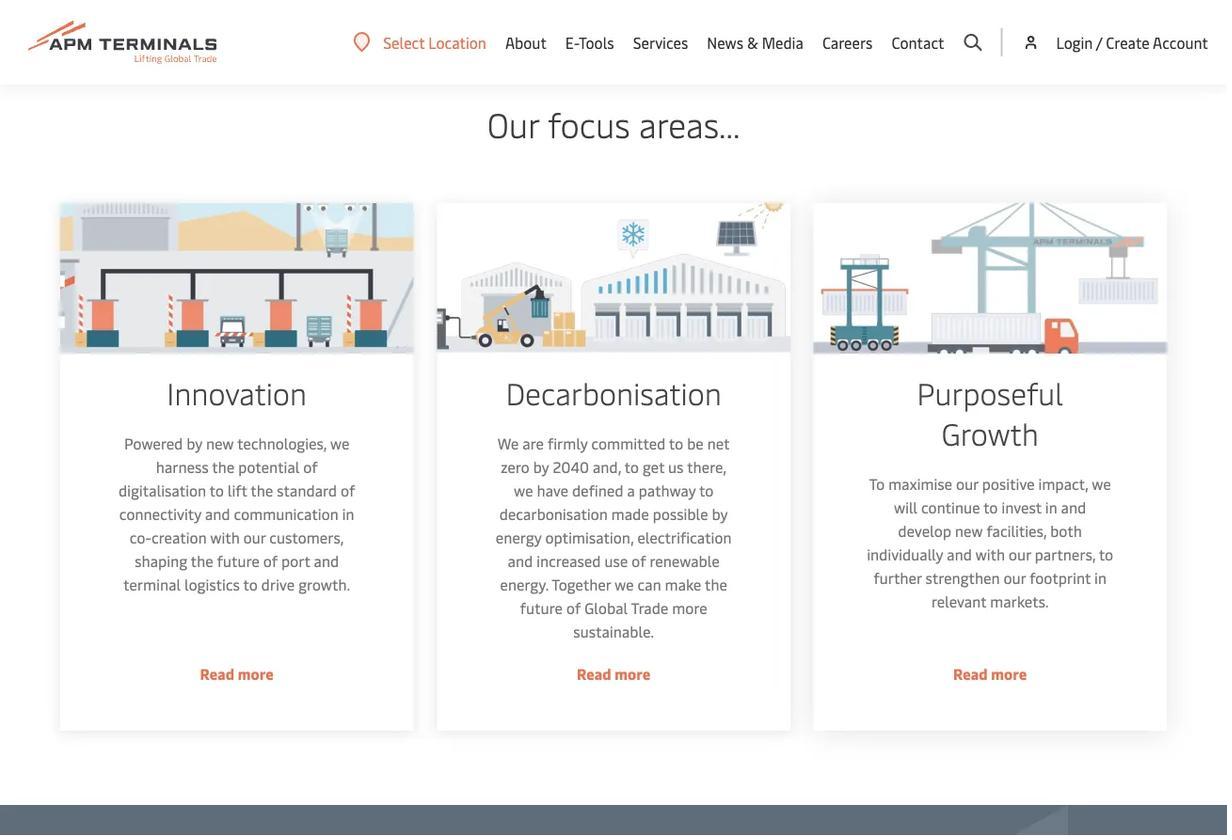 Task type: locate. For each thing, give the bounding box(es) containing it.
we up standard
[[330, 433, 350, 454]]

by down are
[[533, 457, 549, 477]]

1 horizontal spatial new
[[955, 521, 983, 541]]

and inside we are firmly committed to be net zero by 2040 and, to get us there, we have defined a pathway to decarbonisation made possible by energy optimisation, electrification and increased use of renewable energy. together we can make the future of global trade more sustainable.
[[508, 551, 533, 571]]

login
[[1056, 32, 1093, 52]]

read more for purposeful growth
[[954, 664, 1027, 684]]

energy.
[[500, 575, 548, 595]]

read more down sustainable.
[[577, 664, 650, 684]]

zero
[[501, 457, 529, 477]]

sustainable.
[[573, 622, 654, 642]]

the right lift
[[251, 480, 273, 501]]

0 horizontal spatial read
[[200, 664, 234, 684]]

terminal
[[123, 575, 181, 595]]

select location
[[383, 32, 487, 52]]

future inside we are firmly committed to be net zero by 2040 and, to get us there, we have defined a pathway to decarbonisation made possible by energy optimisation, electrification and increased use of renewable energy. together we can make the future of global trade more sustainable.
[[520, 598, 563, 618]]

decarbonisation
[[506, 373, 722, 413]]

energy
[[496, 528, 542, 548]]

with right creation
[[210, 528, 240, 548]]

read for decarbonisation
[[577, 664, 611, 684]]

terminal automation 600 image
[[60, 203, 413, 354]]

our down communication
[[243, 528, 266, 548]]

our down facilities,
[[1009, 544, 1031, 565]]

future
[[217, 551, 260, 571], [520, 598, 563, 618]]

use
[[604, 551, 628, 571]]

2 horizontal spatial read
[[954, 664, 988, 684]]

read
[[200, 664, 234, 684], [577, 664, 611, 684], [954, 664, 988, 684]]

by
[[187, 433, 202, 454], [533, 457, 549, 477], [712, 504, 728, 524]]

of right standard
[[341, 480, 355, 501]]

in
[[1046, 497, 1058, 518], [342, 504, 354, 524], [1095, 568, 1107, 588]]

we down zero
[[514, 480, 533, 501]]

news & media button
[[707, 0, 804, 85]]

the up logistics on the left bottom
[[191, 551, 213, 571]]

media
[[762, 32, 804, 52]]

optimisation,
[[545, 528, 634, 548]]

purposeful
[[917, 373, 1064, 413]]

in down impact,
[[1046, 497, 1058, 518]]

2 read more from the left
[[577, 664, 650, 684]]

read more
[[200, 664, 274, 684], [577, 664, 650, 684], [954, 664, 1027, 684]]

more
[[672, 598, 707, 618], [238, 664, 274, 684], [615, 664, 650, 684], [991, 664, 1027, 684]]

2 horizontal spatial by
[[712, 504, 728, 524]]

pathway
[[639, 480, 696, 501]]

1 horizontal spatial read
[[577, 664, 611, 684]]

3 read more from the left
[[954, 664, 1027, 684]]

read for innovation
[[200, 664, 234, 684]]

in right footprint
[[1095, 568, 1107, 588]]

with inside powered by new technologies, we harness the potential of digitalisation to lift the standard of connectivity and communication in co-creation with our customers, shaping the future of port and terminal logistics to drive growth.
[[210, 528, 240, 548]]

trade
[[631, 598, 668, 618]]

we
[[497, 433, 519, 454]]

more down drive
[[238, 664, 274, 684]]

co-
[[130, 528, 152, 548]]

the inside we are firmly committed to be net zero by 2040 and, to get us there, we have defined a pathway to decarbonisation made possible by energy optimisation, electrification and increased use of renewable energy. together we can make the future of global trade more sustainable.
[[705, 575, 727, 595]]

firmly
[[547, 433, 588, 454]]

0 horizontal spatial future
[[217, 551, 260, 571]]

0 horizontal spatial new
[[206, 433, 234, 454]]

more for purposeful growth
[[991, 664, 1027, 684]]

technologies,
[[237, 433, 327, 454]]

with down facilities,
[[976, 544, 1005, 565]]

0 vertical spatial future
[[217, 551, 260, 571]]

areas...
[[639, 101, 740, 147]]

develop
[[898, 521, 952, 541]]

to down positive
[[984, 497, 998, 518]]

the
[[212, 457, 235, 477], [251, 480, 273, 501], [191, 551, 213, 571], [705, 575, 727, 595]]

read down logistics on the left bottom
[[200, 664, 234, 684]]

continue
[[922, 497, 980, 518]]

electrification
[[637, 528, 732, 548]]

we
[[330, 433, 350, 454], [1092, 474, 1111, 494], [514, 480, 533, 501], [615, 575, 634, 595]]

together
[[552, 575, 611, 595]]

to left drive
[[243, 575, 258, 595]]

we down use
[[615, 575, 634, 595]]

about button
[[505, 0, 547, 85]]

0 horizontal spatial in
[[342, 504, 354, 524]]

future inside powered by new technologies, we harness the potential of digitalisation to lift the standard of connectivity and communication in co-creation with our customers, shaping the future of port and terminal logistics to drive growth.
[[217, 551, 260, 571]]

our
[[487, 101, 539, 147]]

read more down logistics on the left bottom
[[200, 664, 274, 684]]

more for decarbonisation
[[615, 664, 650, 684]]

decarbonisation
[[499, 504, 608, 524]]

by up harness
[[187, 433, 202, 454]]

strengthen
[[926, 568, 1000, 588]]

services button
[[633, 0, 688, 85]]

more down markets.
[[991, 664, 1027, 684]]

the right make
[[705, 575, 727, 595]]

we right impact,
[[1092, 474, 1111, 494]]

1 horizontal spatial future
[[520, 598, 563, 618]]

1 horizontal spatial read more
[[577, 664, 650, 684]]

read down sustainable.
[[577, 664, 611, 684]]

maximise
[[889, 474, 953, 494]]

2 vertical spatial by
[[712, 504, 728, 524]]

and down energy
[[508, 551, 533, 571]]

markets.
[[990, 592, 1049, 612]]

of right use
[[632, 551, 646, 571]]

new up harness
[[206, 433, 234, 454]]

2040
[[553, 457, 589, 477]]

our up continue
[[956, 474, 979, 494]]

in up customers,
[[342, 504, 354, 524]]

and up the both
[[1061, 497, 1087, 518]]

committed
[[591, 433, 666, 454]]

0 vertical spatial new
[[206, 433, 234, 454]]

2 read from the left
[[577, 664, 611, 684]]

global
[[584, 598, 628, 618]]

defined
[[572, 480, 623, 501]]

tools
[[579, 32, 614, 52]]

location
[[428, 32, 487, 52]]

0 horizontal spatial read more
[[200, 664, 274, 684]]

communication
[[234, 504, 339, 524]]

0 horizontal spatial by
[[187, 433, 202, 454]]

2 horizontal spatial read more
[[954, 664, 1027, 684]]

more down make
[[672, 598, 707, 618]]

login / create account link
[[1022, 0, 1208, 85]]

1 horizontal spatial by
[[533, 457, 549, 477]]

with
[[210, 528, 240, 548], [976, 544, 1005, 565]]

about
[[505, 32, 547, 52]]

read for purposeful growth
[[954, 664, 988, 684]]

individually
[[867, 544, 943, 565]]

new down continue
[[955, 521, 983, 541]]

partners,
[[1035, 544, 1096, 565]]

renewable
[[650, 551, 720, 571]]

lift
[[228, 480, 247, 501]]

and up strengthen
[[947, 544, 972, 565]]

1 horizontal spatial with
[[976, 544, 1005, 565]]

made
[[611, 504, 649, 524]]

our
[[956, 474, 979, 494], [243, 528, 266, 548], [1009, 544, 1031, 565], [1004, 568, 1026, 588]]

read down relevant
[[954, 664, 988, 684]]

more down sustainable.
[[615, 664, 650, 684]]

read more down markets.
[[954, 664, 1027, 684]]

1 vertical spatial new
[[955, 521, 983, 541]]

to left get
[[624, 457, 639, 477]]

new
[[206, 433, 234, 454], [955, 521, 983, 541]]

0 horizontal spatial with
[[210, 528, 240, 548]]

to
[[669, 433, 683, 454], [624, 457, 639, 477], [210, 480, 224, 501], [699, 480, 713, 501], [984, 497, 998, 518], [1099, 544, 1114, 565], [243, 575, 258, 595]]

will
[[894, 497, 918, 518]]

shaping
[[135, 551, 187, 571]]

powered by new technologies, we harness the potential of digitalisation to lift the standard of connectivity and communication in co-creation with our customers, shaping the future of port and terminal logistics to drive growth.
[[119, 433, 355, 595]]

and
[[1061, 497, 1087, 518], [205, 504, 230, 524], [947, 544, 972, 565], [314, 551, 339, 571], [508, 551, 533, 571]]

are
[[522, 433, 544, 454]]

1 read more from the left
[[200, 664, 274, 684]]

by right possible
[[712, 504, 728, 524]]

0 vertical spatial by
[[187, 433, 202, 454]]

powered
[[124, 433, 183, 454]]

careers button
[[822, 0, 873, 85]]

1 vertical spatial future
[[520, 598, 563, 618]]

future up logistics on the left bottom
[[217, 551, 260, 571]]

future down energy.
[[520, 598, 563, 618]]

by inside powered by new technologies, we harness the potential of digitalisation to lift the standard of connectivity and communication in co-creation with our customers, shaping the future of port and terminal logistics to drive growth.
[[187, 433, 202, 454]]

3 read from the left
[[954, 664, 988, 684]]

1 read from the left
[[200, 664, 234, 684]]



Task type: describe. For each thing, give the bounding box(es) containing it.
creation
[[152, 528, 207, 548]]

create
[[1106, 32, 1150, 52]]

innovation
[[167, 373, 307, 413]]

/
[[1096, 32, 1102, 52]]

connectivity
[[119, 504, 201, 524]]

facilities,
[[987, 521, 1047, 541]]

account
[[1153, 32, 1208, 52]]

to maximise our positive impact, we will continue  to invest in and develop new facilities, both individually and with our partners, to further strengthen our  footprint in relevant markets.
[[867, 474, 1114, 612]]

read more for decarbonisation
[[577, 664, 650, 684]]

news
[[707, 32, 744, 52]]

positive
[[982, 474, 1035, 494]]

of down together on the bottom of the page
[[566, 598, 581, 618]]

get
[[643, 457, 664, 477]]

possible
[[653, 504, 708, 524]]

new inside "to maximise our positive impact, we will continue  to invest in and develop new facilities, both individually and with our partners, to further strengthen our  footprint in relevant markets."
[[955, 521, 983, 541]]

our up markets.
[[1004, 568, 1026, 588]]

to left lift
[[210, 480, 224, 501]]

2 horizontal spatial in
[[1095, 568, 1107, 588]]

to left "be"
[[669, 433, 683, 454]]

contact button
[[892, 0, 944, 85]]

to down the there,
[[699, 480, 713, 501]]

of up standard
[[303, 457, 318, 477]]

port
[[281, 551, 310, 571]]

standard
[[277, 480, 337, 501]]

drive
[[261, 575, 295, 595]]

further
[[874, 568, 922, 588]]

invest
[[1002, 497, 1042, 518]]

and down lift
[[205, 504, 230, 524]]

1 vertical spatial by
[[533, 457, 549, 477]]

both
[[1051, 521, 1082, 541]]

decarb image
[[437, 203, 790, 354]]

impact,
[[1039, 474, 1089, 494]]

new inside powered by new technologies, we harness the potential of digitalisation to lift the standard of connectivity and communication in co-creation with our customers, shaping the future of port and terminal logistics to drive growth.
[[206, 433, 234, 454]]

select
[[383, 32, 425, 52]]

e-tools
[[566, 32, 614, 52]]

to right partners,
[[1099, 544, 1114, 565]]

relevant
[[932, 592, 987, 612]]

potential
[[238, 457, 300, 477]]

net
[[707, 433, 730, 454]]

logistics
[[185, 575, 240, 595]]

we are firmly committed to be net zero by 2040 and, to get us there, we have defined a pathway to decarbonisation made possible by energy optimisation, electrification and increased use of renewable energy. together we can make the future of global trade more sustainable.
[[496, 433, 732, 642]]

contact
[[892, 32, 944, 52]]

more inside we are firmly committed to be net zero by 2040 and, to get us there, we have defined a pathway to decarbonisation made possible by energy optimisation, electrification and increased use of renewable energy. together we can make the future of global trade more sustainable.
[[672, 598, 707, 618]]

1 horizontal spatial in
[[1046, 497, 1058, 518]]

services
[[633, 32, 688, 52]]

&
[[747, 32, 758, 52]]

us
[[668, 457, 684, 477]]

make
[[665, 575, 701, 595]]

login / create account
[[1056, 32, 1208, 52]]

growth image
[[814, 203, 1167, 354]]

have
[[537, 480, 568, 501]]

the up lift
[[212, 457, 235, 477]]

growth
[[942, 413, 1039, 454]]

we inside "to maximise our positive impact, we will continue  to invest in and develop new facilities, both individually and with our partners, to further strengthen our  footprint in relevant markets."
[[1092, 474, 1111, 494]]

in inside powered by new technologies, we harness the potential of digitalisation to lift the standard of connectivity and communication in co-creation with our customers, shaping the future of port and terminal logistics to drive growth.
[[342, 504, 354, 524]]

read more for innovation
[[200, 664, 274, 684]]

digitalisation
[[119, 480, 206, 501]]

growth.
[[298, 575, 350, 595]]

more for innovation
[[238, 664, 274, 684]]

select location button
[[353, 32, 487, 52]]

we inside powered by new technologies, we harness the potential of digitalisation to lift the standard of connectivity and communication in co-creation with our customers, shaping the future of port and terminal logistics to drive growth.
[[330, 433, 350, 454]]

with inside "to maximise our positive impact, we will continue  to invest in and develop new facilities, both individually and with our partners, to further strengthen our  footprint in relevant markets."
[[976, 544, 1005, 565]]

to
[[869, 474, 885, 494]]

purposeful growth
[[917, 373, 1064, 454]]

e-tools button
[[566, 0, 614, 85]]

increased
[[536, 551, 601, 571]]

customers,
[[269, 528, 344, 548]]

and up growth.
[[314, 551, 339, 571]]

footprint
[[1030, 568, 1091, 588]]

news & media
[[707, 32, 804, 52]]

e-
[[566, 32, 579, 52]]

and,
[[593, 457, 621, 477]]

our focus areas...
[[487, 101, 740, 147]]

harness
[[156, 457, 209, 477]]

a
[[627, 480, 635, 501]]

focus
[[548, 101, 630, 147]]

our inside powered by new technologies, we harness the potential of digitalisation to lift the standard of connectivity and communication in co-creation with our customers, shaping the future of port and terminal logistics to drive growth.
[[243, 528, 266, 548]]

of up drive
[[263, 551, 278, 571]]

can
[[637, 575, 661, 595]]

be
[[687, 433, 704, 454]]

careers
[[822, 32, 873, 52]]



Task type: vqa. For each thing, say whether or not it's contained in the screenshot.
outside
no



